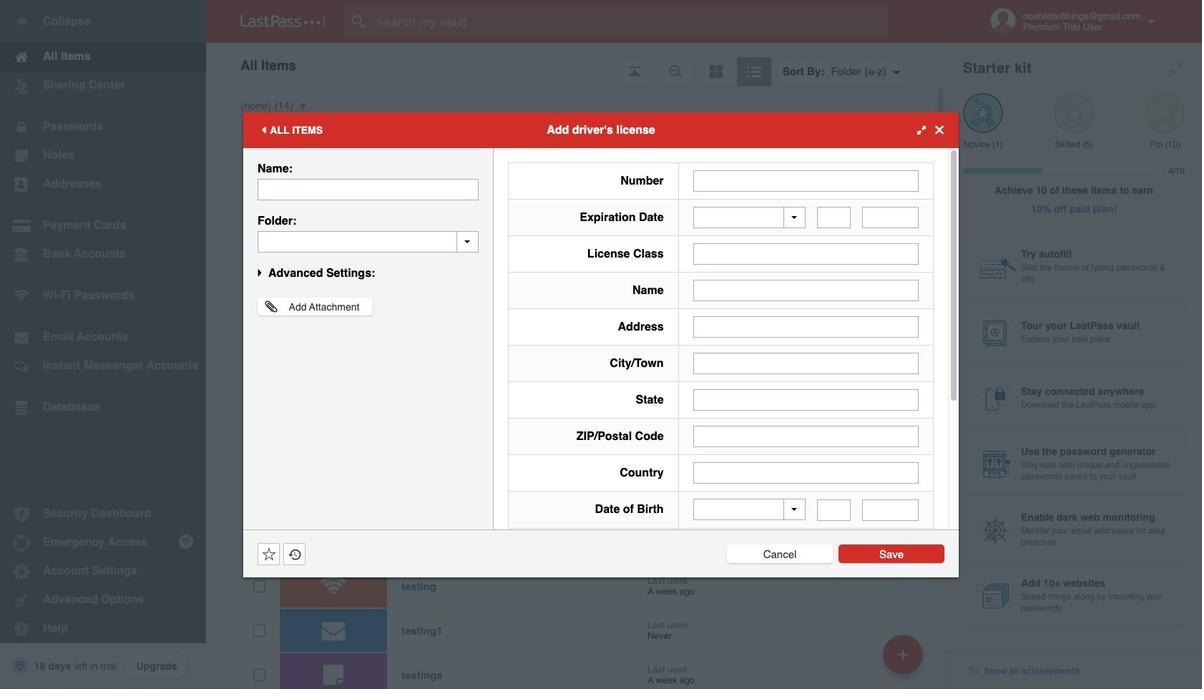 Task type: vqa. For each thing, say whether or not it's contained in the screenshot.
"SEARCH MY VAULT" text box
yes



Task type: describe. For each thing, give the bounding box(es) containing it.
new item navigation
[[878, 631, 932, 689]]

lastpass image
[[240, 15, 325, 28]]

vault options navigation
[[206, 43, 946, 86]]



Task type: locate. For each thing, give the bounding box(es) containing it.
None text field
[[863, 207, 919, 228], [258, 231, 479, 252], [693, 243, 919, 265], [693, 389, 919, 411], [817, 499, 851, 521], [863, 499, 919, 521], [863, 207, 919, 228], [258, 231, 479, 252], [693, 243, 919, 265], [693, 389, 919, 411], [817, 499, 851, 521], [863, 499, 919, 521]]

new item image
[[898, 650, 908, 660]]

None text field
[[693, 170, 919, 191], [258, 179, 479, 200], [817, 207, 851, 228], [693, 280, 919, 301], [693, 316, 919, 338], [693, 353, 919, 374], [693, 426, 919, 447], [693, 462, 919, 484], [693, 170, 919, 191], [258, 179, 479, 200], [817, 207, 851, 228], [693, 280, 919, 301], [693, 316, 919, 338], [693, 353, 919, 374], [693, 426, 919, 447], [693, 462, 919, 484]]

Search search field
[[345, 6, 917, 37]]

main navigation navigation
[[0, 0, 206, 689]]

search my vault text field
[[345, 6, 917, 37]]

dialog
[[243, 112, 959, 689]]



